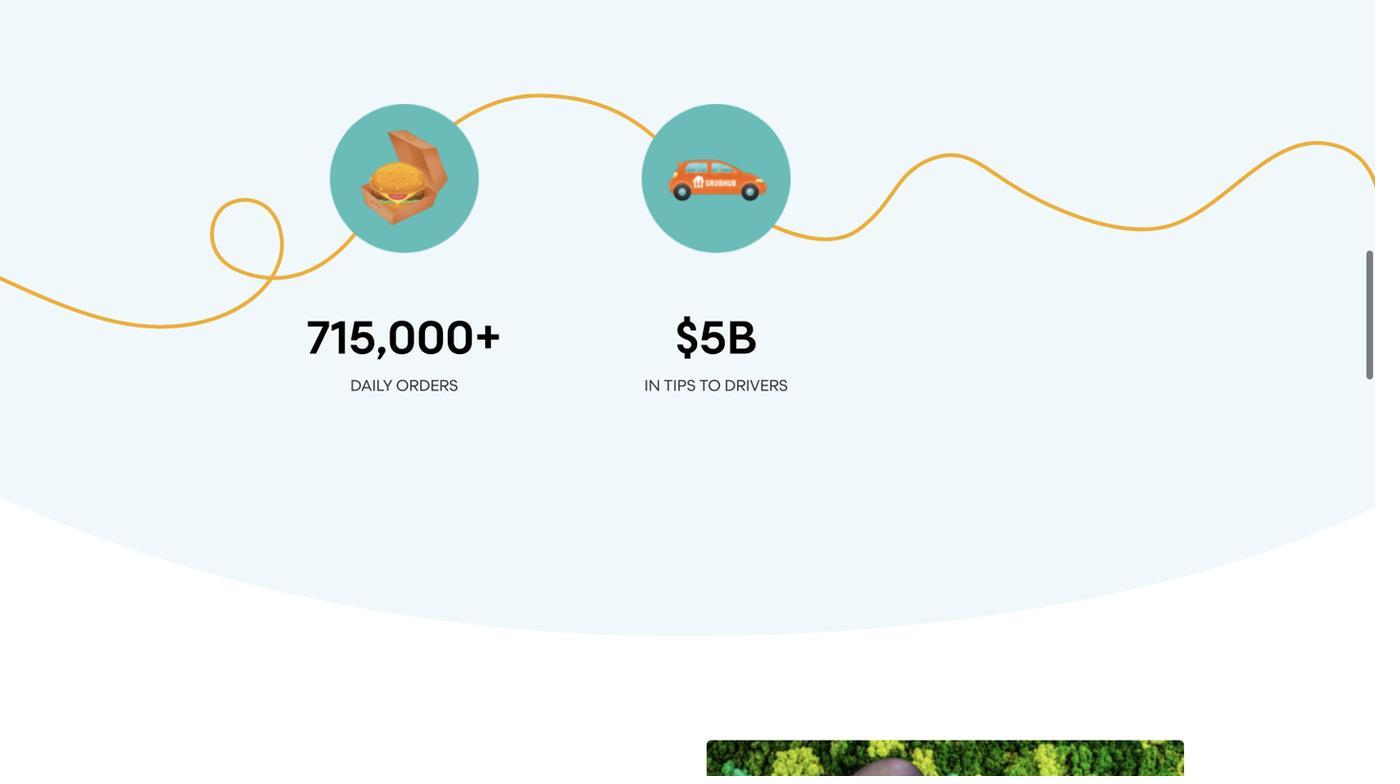 Task type: describe. For each thing, give the bounding box(es) containing it.
in
[[645, 377, 660, 395]]

2 / 2 group
[[560, 104, 872, 425]]

$5b
[[675, 310, 757, 365]]

tips
[[664, 377, 696, 395]]



Task type: locate. For each thing, give the bounding box(es) containing it.
to
[[699, 377, 721, 395]]

orders
[[396, 377, 458, 395]]

715,000+
[[307, 310, 502, 365]]

drivers
[[725, 377, 788, 395]]

1 / 2 group
[[248, 104, 560, 425]]

daily orders
[[350, 377, 458, 395]]

daily
[[350, 377, 393, 395]]

in tips to drivers
[[645, 377, 788, 395]]



Task type: vqa. For each thing, say whether or not it's contained in the screenshot.
to
yes



